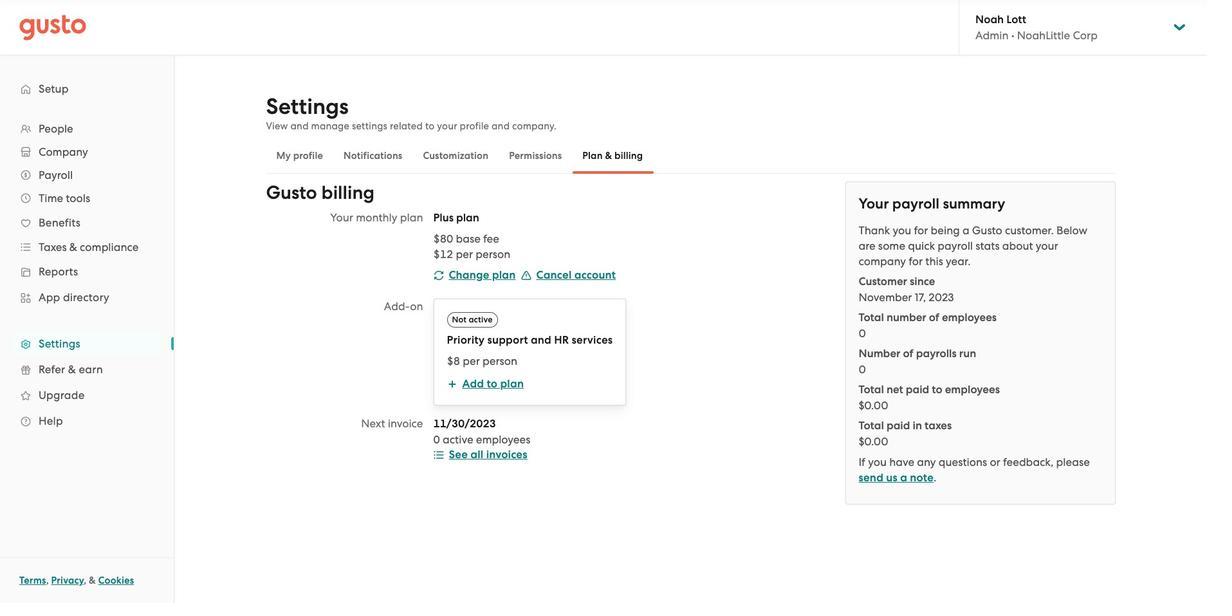 Task type: locate. For each thing, give the bounding box(es) containing it.
being
[[931, 224, 960, 237]]

gusto billing
[[266, 182, 375, 204]]

0 vertical spatial your
[[437, 120, 458, 132]]

employees inside the 11/30/2023 0 active employees
[[476, 433, 531, 446]]

per right $8
[[463, 355, 480, 368]]

1 horizontal spatial a
[[963, 224, 970, 237]]

noahlittle
[[1018, 29, 1071, 42]]

1 vertical spatial you
[[869, 456, 887, 469]]

gusto
[[266, 182, 317, 204], [973, 224, 1003, 237]]

0 horizontal spatial of
[[904, 347, 914, 361]]

0 horizontal spatial billing
[[322, 182, 375, 204]]

& right plan
[[605, 150, 613, 162]]

person down fee
[[476, 248, 511, 261]]

active right the not
[[469, 315, 493, 324]]

customer since november 17, 2023
[[859, 275, 955, 304]]

2 total from the top
[[859, 383, 885, 397]]

your up the thank
[[859, 195, 890, 212]]

& for billing
[[605, 150, 613, 162]]

please
[[1057, 456, 1091, 469]]

0 vertical spatial billing
[[615, 150, 643, 162]]

of down the "2023"
[[930, 311, 940, 324]]

any
[[918, 456, 937, 469]]

run
[[960, 347, 977, 361]]

total inside 'total paid in taxes $0.00'
[[859, 419, 885, 433]]

2 horizontal spatial to
[[932, 383, 943, 397]]

1 vertical spatial per
[[463, 355, 480, 368]]

november
[[859, 291, 913, 304]]

1 vertical spatial paid
[[887, 419, 911, 433]]

gusto up the stats
[[973, 224, 1003, 237]]

priority support and hr services
[[447, 334, 613, 347]]

earn
[[79, 363, 103, 376]]

paid right net
[[906, 383, 930, 397]]

$12
[[434, 248, 453, 261]]

to
[[426, 120, 435, 132], [487, 377, 498, 391], [932, 383, 943, 397]]

and left hr
[[531, 334, 552, 347]]

0 vertical spatial profile
[[460, 120, 489, 132]]

0 horizontal spatial ,
[[46, 575, 49, 587]]

your down gusto billing
[[331, 211, 353, 224]]

0 horizontal spatial gusto
[[266, 182, 317, 204]]

list
[[0, 117, 174, 434], [434, 231, 725, 262], [859, 274, 1103, 449]]

1 vertical spatial a
[[901, 471, 908, 485]]

0 vertical spatial person
[[476, 248, 511, 261]]

settings up the 'refer'
[[39, 337, 80, 350]]

1 vertical spatial profile
[[293, 150, 323, 162]]

a right being
[[963, 224, 970, 237]]

gusto down my
[[266, 182, 317, 204]]

directory
[[63, 291, 109, 304]]

0 vertical spatial for
[[915, 224, 929, 237]]

1 vertical spatial of
[[904, 347, 914, 361]]

and
[[291, 120, 309, 132], [492, 120, 510, 132], [531, 334, 552, 347]]

0 horizontal spatial profile
[[293, 150, 323, 162]]

of left "payrolls"
[[904, 347, 914, 361]]

upgrade
[[39, 389, 85, 402]]

employees down run
[[946, 383, 1001, 397]]

1 horizontal spatial gusto
[[973, 224, 1003, 237]]

send
[[859, 471, 884, 485]]

0 down 11/30/2023 at bottom left
[[434, 433, 440, 446]]

if you have any questions or feedback, please send us a note .
[[859, 456, 1091, 485]]

you for us
[[869, 456, 887, 469]]

support
[[488, 334, 528, 347]]

2 horizontal spatial and
[[531, 334, 552, 347]]

lott
[[1007, 13, 1027, 26]]

total up if
[[859, 419, 885, 433]]

admin
[[976, 29, 1009, 42]]

hr
[[555, 334, 569, 347]]

total number of employees 0
[[859, 311, 997, 340]]

2 , from the left
[[84, 575, 87, 587]]

0 up number at the right bottom of the page
[[859, 327, 867, 340]]

0 vertical spatial $0.00
[[859, 399, 889, 412]]

0 inside number of payrolls run 0
[[859, 363, 867, 376]]

$0.00 up if
[[859, 435, 889, 448]]

a inside the 'thank you for being a gusto customer. below are some quick payroll stats about your company for this year.'
[[963, 224, 970, 237]]

1 horizontal spatial to
[[487, 377, 498, 391]]

0 horizontal spatial and
[[291, 120, 309, 132]]

cookies
[[98, 575, 134, 587]]

you inside if you have any questions or feedback, please send us a note .
[[869, 456, 887, 469]]

to right add at the bottom left of the page
[[487, 377, 498, 391]]

1 vertical spatial billing
[[322, 182, 375, 204]]

questions
[[939, 456, 988, 469]]

0 horizontal spatial list
[[0, 117, 174, 434]]

your up "customization"
[[437, 120, 458, 132]]

billing right plan
[[615, 150, 643, 162]]

a right us
[[901, 471, 908, 485]]

payroll up year.
[[938, 240, 974, 252]]

person inside priority support and hr services element
[[483, 355, 518, 368]]

settings
[[266, 93, 349, 120], [39, 337, 80, 350]]

to down number of payrolls run 0
[[932, 383, 943, 397]]

for down quick
[[909, 255, 923, 268]]

0 vertical spatial per
[[456, 248, 473, 261]]

paid left in
[[887, 419, 911, 433]]

1 horizontal spatial your
[[859, 195, 890, 212]]

refer & earn link
[[13, 358, 161, 381]]

plus plan
[[434, 211, 480, 225]]

to right related
[[426, 120, 435, 132]]

per down base
[[456, 248, 473, 261]]

per inside priority support and hr services element
[[463, 355, 480, 368]]

settings inside settings view and manage settings related to your profile and company.
[[266, 93, 349, 120]]

2 horizontal spatial list
[[859, 274, 1103, 449]]

1 vertical spatial active
[[443, 433, 474, 446]]

& left earn
[[68, 363, 76, 376]]

priority support and hr services element
[[434, 299, 627, 406]]

fee
[[484, 232, 500, 245]]

a
[[963, 224, 970, 237], [901, 471, 908, 485]]

not active
[[452, 315, 493, 324]]

1 vertical spatial gusto
[[973, 224, 1003, 237]]

1 horizontal spatial billing
[[615, 150, 643, 162]]

employees down the "2023"
[[943, 311, 997, 324]]

your
[[859, 195, 890, 212], [331, 211, 353, 224]]

paid inside "total net paid to employees $0.00"
[[906, 383, 930, 397]]

home image
[[19, 14, 86, 40]]

$80
[[434, 232, 453, 245]]

&
[[605, 150, 613, 162], [69, 241, 77, 254], [68, 363, 76, 376], [89, 575, 96, 587]]

, left cookies button
[[84, 575, 87, 587]]

total left net
[[859, 383, 885, 397]]

add-
[[384, 300, 410, 313]]

2 vertical spatial total
[[859, 419, 885, 433]]

your monthly plan
[[331, 211, 423, 224]]

0 horizontal spatial your
[[331, 211, 353, 224]]

payroll
[[893, 195, 940, 212], [938, 240, 974, 252]]

0 vertical spatial payroll
[[893, 195, 940, 212]]

gusto navigation element
[[0, 55, 174, 455]]

total inside total number of employees 0
[[859, 311, 885, 324]]

0 vertical spatial total
[[859, 311, 885, 324]]

1 $0.00 from the top
[[859, 399, 889, 412]]

about
[[1003, 240, 1034, 252]]

settings up manage
[[266, 93, 349, 120]]

your inside settings view and manage settings related to your profile and company.
[[437, 120, 458, 132]]

list containing $80 base fee
[[434, 231, 725, 262]]

3 total from the top
[[859, 419, 885, 433]]

payroll up being
[[893, 195, 940, 212]]

, left the privacy link at bottom left
[[46, 575, 49, 587]]

time tools button
[[13, 187, 161, 210]]

total down the november
[[859, 311, 885, 324]]

1 vertical spatial person
[[483, 355, 518, 368]]

1 horizontal spatial profile
[[460, 120, 489, 132]]

0 vertical spatial active
[[469, 315, 493, 324]]

and for priority
[[531, 334, 552, 347]]

0 vertical spatial of
[[930, 311, 940, 324]]

invoice
[[388, 417, 423, 430]]

0 vertical spatial you
[[893, 224, 912, 237]]

profile right my
[[293, 150, 323, 162]]

you right if
[[869, 456, 887, 469]]

0 down number at the right bottom of the page
[[859, 363, 867, 376]]

are
[[859, 240, 876, 252]]

you inside the 'thank you for being a gusto customer. below are some quick payroll stats about your company for this year.'
[[893, 224, 912, 237]]

stats
[[976, 240, 1000, 252]]

you for some
[[893, 224, 912, 237]]

my
[[277, 150, 291, 162]]

& left the cookies
[[89, 575, 96, 587]]

1 horizontal spatial settings
[[266, 93, 349, 120]]

taxes
[[39, 241, 67, 254]]

payroll
[[39, 169, 73, 182]]

1 vertical spatial $0.00
[[859, 435, 889, 448]]

1 vertical spatial 0
[[859, 363, 867, 376]]

app directory link
[[13, 286, 161, 309]]

profile inside button
[[293, 150, 323, 162]]

0 horizontal spatial your
[[437, 120, 458, 132]]

total for total number of employees
[[859, 311, 885, 324]]

thank
[[859, 224, 891, 237]]

0 vertical spatial employees
[[943, 311, 997, 324]]

note
[[911, 471, 934, 485]]

for
[[915, 224, 929, 237], [909, 255, 923, 268]]

refer & earn
[[39, 363, 103, 376]]

2 $0.00 from the top
[[859, 435, 889, 448]]

cancel
[[537, 268, 572, 282]]

1 vertical spatial payroll
[[938, 240, 974, 252]]

plan inside priority support and hr services element
[[501, 377, 524, 391]]

employees inside total number of employees 0
[[943, 311, 997, 324]]

plan
[[400, 211, 423, 224], [456, 211, 480, 225], [492, 268, 516, 282], [501, 377, 524, 391]]

person
[[476, 248, 511, 261], [483, 355, 518, 368]]

1 horizontal spatial your
[[1036, 240, 1059, 252]]

2 vertical spatial employees
[[476, 433, 531, 446]]

if
[[859, 456, 866, 469]]

settings view and manage settings related to your profile and company.
[[266, 93, 557, 132]]

0 for total
[[859, 327, 867, 340]]

& inside button
[[605, 150, 613, 162]]

app directory
[[39, 291, 109, 304]]

and left company.
[[492, 120, 510, 132]]

reports
[[39, 265, 78, 278]]

$0.00 down net
[[859, 399, 889, 412]]

us
[[887, 471, 898, 485]]

0 inside total number of employees 0
[[859, 327, 867, 340]]

0 horizontal spatial to
[[426, 120, 435, 132]]

plan down $8 per person
[[501, 377, 524, 391]]

and right view
[[291, 120, 309, 132]]

to inside priority support and hr services element
[[487, 377, 498, 391]]

and for settings
[[291, 120, 309, 132]]

taxes
[[925, 419, 952, 433]]

0 horizontal spatial settings
[[39, 337, 80, 350]]

1 horizontal spatial of
[[930, 311, 940, 324]]

2 vertical spatial 0
[[434, 433, 440, 446]]

active inside the 11/30/2023 0 active employees
[[443, 433, 474, 446]]

billing up monthly
[[322, 182, 375, 204]]

for up quick
[[915, 224, 929, 237]]

0 vertical spatial settings
[[266, 93, 349, 120]]

of
[[930, 311, 940, 324], [904, 347, 914, 361]]

company button
[[13, 140, 161, 164]]

per
[[456, 248, 473, 261], [463, 355, 480, 368]]

0 for number
[[859, 363, 867, 376]]

you up some on the top right
[[893, 224, 912, 237]]

0 inside the 11/30/2023 0 active employees
[[434, 433, 440, 446]]

send us a note link
[[859, 471, 934, 485]]

settings inside settings link
[[39, 337, 80, 350]]

your down customer.
[[1036, 240, 1059, 252]]

see
[[449, 448, 468, 462]]

on
[[410, 300, 423, 313]]

$8 per person
[[447, 355, 518, 368]]

monthly
[[356, 211, 398, 224]]

& inside dropdown button
[[69, 241, 77, 254]]

active up see
[[443, 433, 474, 446]]

1 horizontal spatial ,
[[84, 575, 87, 587]]

list containing customer since
[[859, 274, 1103, 449]]

1 total from the top
[[859, 311, 885, 324]]

1 vertical spatial settings
[[39, 337, 80, 350]]

employees up invoices
[[476, 433, 531, 446]]

1 vertical spatial employees
[[946, 383, 1001, 397]]

0 vertical spatial paid
[[906, 383, 930, 397]]

plus
[[434, 211, 454, 225]]

0 vertical spatial 0
[[859, 327, 867, 340]]

& right taxes
[[69, 241, 77, 254]]

next invoice
[[361, 417, 423, 430]]

total inside "total net paid to employees $0.00"
[[859, 383, 885, 397]]

plan up base
[[456, 211, 480, 225]]

1 vertical spatial total
[[859, 383, 885, 397]]

1 horizontal spatial list
[[434, 231, 725, 262]]

billing
[[615, 150, 643, 162], [322, 182, 375, 204]]

person down support
[[483, 355, 518, 368]]

0 vertical spatial a
[[963, 224, 970, 237]]

1 vertical spatial your
[[1036, 240, 1059, 252]]

1 horizontal spatial you
[[893, 224, 912, 237]]

0 horizontal spatial a
[[901, 471, 908, 485]]

list for your monthly plan
[[434, 231, 725, 262]]

profile up customization button
[[460, 120, 489, 132]]

number
[[887, 311, 927, 324]]

of inside number of payrolls run 0
[[904, 347, 914, 361]]

0 horizontal spatial you
[[869, 456, 887, 469]]



Task type: describe. For each thing, give the bounding box(es) containing it.
.
[[934, 471, 937, 484]]

11/30/2023
[[434, 417, 496, 431]]

list for your payroll summary
[[859, 274, 1103, 449]]

total net paid to employees $0.00
[[859, 383, 1001, 412]]

cancel account link
[[521, 268, 616, 282]]

see all invoices link
[[434, 447, 725, 463]]

2023
[[929, 291, 955, 304]]

corp
[[1074, 29, 1098, 42]]

time tools
[[39, 192, 90, 205]]

summary
[[944, 195, 1006, 212]]

thank you for being a gusto customer. below are some quick payroll stats about your company for this year.
[[859, 224, 1088, 268]]

profile inside settings view and manage settings related to your profile and company.
[[460, 120, 489, 132]]

cookies button
[[98, 573, 134, 588]]

help
[[39, 415, 63, 428]]

settings
[[352, 120, 388, 132]]

all
[[471, 448, 484, 462]]

plan & billing button
[[573, 140, 654, 171]]

11/30/2023 0 active employees
[[434, 417, 531, 446]]

company
[[39, 146, 88, 158]]

customer
[[859, 275, 908, 288]]

total for total net paid to employees
[[859, 383, 885, 397]]

1 , from the left
[[46, 575, 49, 587]]

in
[[913, 419, 923, 433]]

plan & billing
[[583, 150, 643, 162]]

services
[[572, 334, 613, 347]]

my profile
[[277, 150, 323, 162]]

setup link
[[13, 77, 161, 100]]

a inside if you have any questions or feedback, please send us a note .
[[901, 471, 908, 485]]

plan right the change
[[492, 268, 516, 282]]

add to plan link
[[447, 377, 613, 392]]

my profile button
[[266, 140, 334, 171]]

noah lott admin • noahlittle corp
[[976, 13, 1098, 42]]

app
[[39, 291, 60, 304]]

billing inside button
[[615, 150, 643, 162]]

$0.00 inside 'total paid in taxes $0.00'
[[859, 435, 889, 448]]

settings tabs tab list
[[266, 138, 1116, 174]]

this
[[926, 255, 944, 268]]

to inside settings view and manage settings related to your profile and company.
[[426, 120, 435, 132]]

1 horizontal spatial and
[[492, 120, 510, 132]]

taxes & compliance button
[[13, 236, 161, 259]]

total paid in taxes $0.00
[[859, 419, 952, 448]]

customer.
[[1006, 224, 1055, 237]]

change
[[449, 268, 490, 282]]

terms link
[[19, 575, 46, 587]]

time
[[39, 192, 63, 205]]

active inside priority support and hr services element
[[469, 315, 493, 324]]

employees for 11/30/2023
[[476, 433, 531, 446]]

per inside $80 base fee $12 per person
[[456, 248, 473, 261]]

gusto inside the 'thank you for being a gusto customer. below are some quick payroll stats about your company for this year.'
[[973, 224, 1003, 237]]

settings for settings
[[39, 337, 80, 350]]

benefits
[[39, 216, 81, 229]]

notifications button
[[334, 140, 413, 171]]

terms , privacy , & cookies
[[19, 575, 134, 587]]

17,
[[915, 291, 927, 304]]

people
[[39, 122, 73, 135]]

next
[[361, 417, 385, 430]]

see all invoices
[[449, 448, 528, 462]]

your for your payroll summary
[[859, 195, 890, 212]]

company.
[[513, 120, 557, 132]]

year.
[[947, 255, 971, 268]]

number of payrolls run 0
[[859, 347, 977, 376]]

taxes & compliance
[[39, 241, 139, 254]]

employees inside "total net paid to employees $0.00"
[[946, 383, 1001, 397]]

some
[[879, 240, 906, 252]]

permissions
[[509, 150, 562, 162]]

view
[[266, 120, 288, 132]]

or
[[990, 456, 1001, 469]]

invoices
[[487, 448, 528, 462]]

customization button
[[413, 140, 499, 171]]

your inside the 'thank you for being a gusto customer. below are some quick payroll stats about your company for this year.'
[[1036, 240, 1059, 252]]

settings for settings view and manage settings related to your profile and company.
[[266, 93, 349, 120]]

employees for total number of employees
[[943, 311, 997, 324]]

person inside $80 base fee $12 per person
[[476, 248, 511, 261]]

your payroll summary
[[859, 195, 1006, 212]]

privacy
[[51, 575, 84, 587]]

refer
[[39, 363, 65, 376]]

plan
[[583, 150, 603, 162]]

add
[[463, 377, 484, 391]]

payroll button
[[13, 164, 161, 187]]

cancel account
[[537, 268, 616, 282]]

your for your monthly plan
[[331, 211, 353, 224]]

& for earn
[[68, 363, 76, 376]]

to inside "total net paid to employees $0.00"
[[932, 383, 943, 397]]

& for compliance
[[69, 241, 77, 254]]

reports link
[[13, 260, 161, 283]]

benefits link
[[13, 211, 161, 234]]

notifications
[[344, 150, 403, 162]]

related
[[390, 120, 423, 132]]

permissions button
[[499, 140, 573, 171]]

number
[[859, 347, 901, 361]]

total for total paid in taxes
[[859, 419, 885, 433]]

of inside total number of employees 0
[[930, 311, 940, 324]]

$0.00 inside "total net paid to employees $0.00"
[[859, 399, 889, 412]]

settings link
[[13, 332, 161, 355]]

plan left plus
[[400, 211, 423, 224]]

1 vertical spatial for
[[909, 255, 923, 268]]

payrolls
[[917, 347, 957, 361]]

terms
[[19, 575, 46, 587]]

$80 base fee $12 per person
[[434, 232, 511, 261]]

people button
[[13, 117, 161, 140]]

11/30/2023 list
[[434, 416, 725, 447]]

customization
[[423, 150, 489, 162]]

paid inside 'total paid in taxes $0.00'
[[887, 419, 911, 433]]

list containing people
[[0, 117, 174, 434]]

base
[[456, 232, 481, 245]]

payroll inside the 'thank you for being a gusto customer. below are some quick payroll stats about your company for this year.'
[[938, 240, 974, 252]]

privacy link
[[51, 575, 84, 587]]

help link
[[13, 409, 161, 433]]

tools
[[66, 192, 90, 205]]

feedback,
[[1004, 456, 1054, 469]]

0 vertical spatial gusto
[[266, 182, 317, 204]]



Task type: vqa. For each thing, say whether or not it's contained in the screenshot.
person
yes



